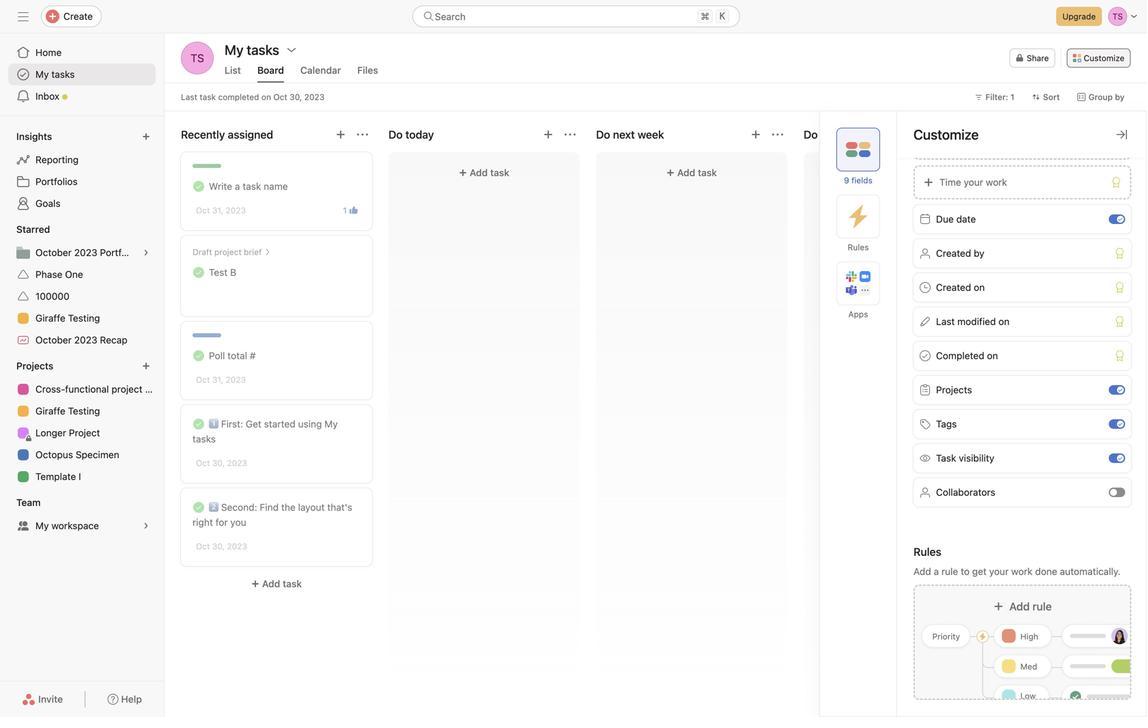 Task type: describe. For each thing, give the bounding box(es) containing it.
more section actions image
[[565, 129, 576, 140]]

my for my workspace
[[36, 520, 49, 532]]

my tasks
[[36, 69, 75, 80]]

priority
[[933, 632, 961, 642]]

using
[[298, 418, 322, 430]]

giraffe testing for 1st giraffe testing link from the top
[[36, 313, 100, 324]]

october for october 2023 portfolio
[[36, 247, 72, 258]]

starred
[[16, 224, 50, 235]]

october 2023 recap link
[[8, 329, 156, 351]]

1 horizontal spatial rules
[[914, 546, 942, 559]]

october 2023 recap
[[36, 334, 128, 346]]

the
[[281, 502, 296, 513]]

test
[[209, 267, 228, 278]]

your inside time your work button
[[964, 177, 984, 188]]

sort
[[1044, 92, 1061, 102]]

100000
[[36, 291, 69, 302]]

collaborators
[[937, 487, 996, 498]]

octopus specimen link
[[8, 444, 156, 466]]

files
[[358, 65, 378, 76]]

a for write
[[235, 181, 240, 192]]

to
[[961, 566, 970, 577]]

testing inside starred element
[[68, 313, 100, 324]]

1 inside button
[[343, 206, 347, 215]]

total
[[228, 350, 247, 361]]

last task completed on oct 30, 2023
[[181, 92, 325, 102]]

project
[[69, 427, 100, 439]]

board link
[[258, 65, 284, 83]]

group by button
[[1072, 87, 1131, 107]]

automatically.
[[1061, 566, 1121, 577]]

completed
[[218, 92, 259, 102]]

reporting link
[[8, 149, 156, 171]]

31, for 1st oct 31, 2023 'dropdown button' from the top of the page
[[212, 206, 224, 215]]

completed image for poll total #
[[191, 348, 207, 364]]

list link
[[225, 65, 241, 83]]

customize button
[[1067, 49, 1131, 68]]

my for my tasks
[[36, 69, 49, 80]]

sort button
[[1027, 87, 1067, 107]]

2023 inside october 2023 recap link
[[74, 334, 97, 346]]

poll
[[209, 350, 225, 361]]

insights
[[16, 131, 52, 142]]

giraffe for 1st giraffe testing link from the top
[[36, 313, 65, 324]]

template i link
[[8, 466, 156, 488]]

2023 down you
[[227, 542, 247, 551]]

last for last modified on
[[937, 316, 955, 327]]

2️⃣ second: find the layout that's right for you
[[193, 502, 353, 528]]

completed checkbox for test b
[[191, 264, 207, 281]]

starred element
[[0, 217, 164, 354]]

1 vertical spatial customize
[[914, 126, 979, 142]]

100000 link
[[8, 286, 156, 307]]

visibility
[[959, 453, 995, 464]]

phase
[[36, 269, 62, 280]]

draft project brief
[[193, 247, 262, 257]]

help
[[121, 694, 142, 705]]

tasks inside 1️⃣ first: get started using my tasks
[[193, 434, 216, 445]]

draft
[[193, 247, 212, 257]]

30, for 2️⃣ second: find the layout that's right for you
[[212, 542, 225, 551]]

created by
[[937, 248, 985, 259]]

octopus specimen
[[36, 449, 119, 460]]

goals
[[36, 198, 61, 209]]

fields
[[852, 176, 873, 185]]

last modified on
[[937, 316, 1010, 327]]

by for group by
[[1116, 92, 1125, 102]]

upgrade button
[[1057, 7, 1103, 26]]

layout
[[298, 502, 325, 513]]

phase one
[[36, 269, 83, 280]]

tags
[[937, 418, 957, 430]]

1 vertical spatial your
[[990, 566, 1009, 577]]

on up modified
[[974, 282, 985, 293]]

files link
[[358, 65, 378, 83]]

b
[[230, 267, 236, 278]]

share button
[[1010, 49, 1056, 68]]

template i
[[36, 471, 81, 482]]

octopus
[[36, 449, 73, 460]]

0 vertical spatial rules
[[848, 243, 869, 252]]

1️⃣
[[209, 418, 219, 430]]

by for created by
[[974, 248, 985, 259]]

global element
[[0, 33, 164, 115]]

testing inside projects element
[[68, 405, 100, 417]]

calendar
[[301, 65, 341, 76]]

0 vertical spatial 30,
[[290, 92, 302, 102]]

see details, my workspace image
[[142, 522, 150, 530]]

high
[[1021, 632, 1039, 642]]

1 vertical spatial projects
[[937, 384, 973, 396]]

completed checkbox for 2️⃣ second: find the layout that's right for you
[[191, 499, 207, 516]]

30, for 1️⃣ first: get started using my tasks
[[212, 458, 225, 468]]

switch for collaborators
[[1110, 488, 1126, 497]]

insights element
[[0, 124, 164, 217]]

my inside 1️⃣ first: get started using my tasks
[[325, 418, 338, 430]]

oct 30, 2023 button for tasks
[[196, 458, 247, 468]]

plan
[[145, 384, 164, 395]]

completed checkbox for write a task name
[[191, 178, 207, 195]]

create
[[64, 11, 93, 22]]

low
[[1021, 691, 1037, 701]]

a for add
[[934, 566, 940, 577]]

october 2023 portfolio
[[36, 247, 137, 258]]

portfolios
[[36, 176, 78, 187]]

close details image
[[1117, 129, 1128, 140]]

specimen
[[76, 449, 119, 460]]

ts
[[191, 52, 204, 65]]

add task for do later
[[885, 167, 925, 178]]

oct down right
[[196, 542, 210, 551]]

2023 down calendar link
[[305, 92, 325, 102]]

project inside 'link'
[[112, 384, 143, 395]]

Search tasks, projects, and more text field
[[413, 5, 741, 27]]

teams element
[[0, 491, 164, 540]]

do
[[596, 128, 611, 141]]

1 horizontal spatial rule
[[1033, 600, 1053, 613]]

brief
[[244, 247, 262, 257]]

do today
[[389, 128, 434, 141]]

group by
[[1089, 92, 1125, 102]]

last for last task completed on oct 30, 2023
[[181, 92, 197, 102]]

projects button
[[14, 357, 66, 376]]

oct down poll
[[196, 375, 210, 385]]

new project or portfolio image
[[142, 362, 150, 370]]

time your work
[[940, 177, 1008, 188]]

1 oct 31, 2023 button from the top
[[196, 206, 246, 215]]

completed checkbox for 1️⃣ first: get started using my tasks
[[191, 416, 207, 432]]

projects element
[[0, 354, 164, 491]]

first:
[[221, 418, 243, 430]]

oct 30, 2023 for tasks
[[196, 458, 247, 468]]

cross-functional project plan link
[[8, 379, 164, 400]]

task
[[937, 453, 957, 464]]

modified
[[958, 316, 997, 327]]

on right modified
[[999, 316, 1010, 327]]



Task type: locate. For each thing, give the bounding box(es) containing it.
tasks inside global element
[[51, 69, 75, 80]]

created down "due date"
[[937, 248, 972, 259]]

add task button for do today
[[397, 161, 572, 185]]

1 vertical spatial october
[[36, 334, 72, 346]]

31, down write
[[212, 206, 224, 215]]

0 vertical spatial oct 30, 2023 button
[[196, 458, 247, 468]]

1 testing from the top
[[68, 313, 100, 324]]

1 vertical spatial last
[[937, 316, 955, 327]]

add a rule to get your work done automatically.
[[914, 566, 1121, 577]]

board
[[258, 65, 284, 76]]

0 vertical spatial customize
[[1084, 53, 1125, 63]]

0 vertical spatial last
[[181, 92, 197, 102]]

completed image left 1️⃣
[[191, 416, 207, 432]]

recently assigned
[[181, 128, 273, 141]]

project
[[215, 247, 242, 257], [112, 384, 143, 395]]

october up phase
[[36, 247, 72, 258]]

template
[[36, 471, 76, 482]]

0 vertical spatial 31,
[[212, 206, 224, 215]]

switch for projects
[[1110, 385, 1126, 395]]

longer project link
[[8, 422, 156, 444]]

completed checkbox left 1️⃣
[[191, 416, 207, 432]]

oct down completed image
[[196, 206, 210, 215]]

1 horizontal spatial project
[[215, 247, 242, 257]]

0 vertical spatial a
[[235, 181, 240, 192]]

1 vertical spatial a
[[934, 566, 940, 577]]

oct 31, 2023 button
[[196, 206, 246, 215], [196, 375, 246, 385]]

1 31, from the top
[[212, 206, 224, 215]]

last down ts
[[181, 92, 197, 102]]

testing down cross-functional project plan 'link' in the left bottom of the page
[[68, 405, 100, 417]]

completed image left test at the left top of the page
[[191, 264, 207, 281]]

my up inbox
[[36, 69, 49, 80]]

created for created by
[[937, 248, 972, 259]]

inbox link
[[8, 85, 156, 107]]

my inside global element
[[36, 69, 49, 80]]

testing down "100000" link
[[68, 313, 100, 324]]

4 completed image from the top
[[191, 499, 207, 516]]

1 vertical spatial rule
[[1033, 600, 1053, 613]]

31,
[[212, 206, 224, 215], [212, 375, 224, 385]]

2023 down write a task name
[[226, 206, 246, 215]]

more section actions image for do next week
[[773, 129, 784, 140]]

more section actions image
[[357, 129, 368, 140], [773, 129, 784, 140]]

october
[[36, 247, 72, 258], [36, 334, 72, 346]]

completed checkbox left 2️⃣
[[191, 499, 207, 516]]

2 horizontal spatial add task image
[[959, 129, 969, 140]]

show options image
[[286, 44, 297, 55]]

add task button for do next week
[[605, 161, 780, 185]]

completed
[[937, 350, 985, 361]]

9 fields
[[844, 176, 873, 185]]

by
[[1116, 92, 1125, 102], [974, 248, 985, 259]]

giraffe inside starred element
[[36, 313, 65, 324]]

2 giraffe testing from the top
[[36, 405, 100, 417]]

add task image for do today
[[543, 129, 554, 140]]

testing
[[68, 313, 100, 324], [68, 405, 100, 417]]

giraffe down cross-
[[36, 405, 65, 417]]

time
[[940, 177, 962, 188]]

you
[[231, 517, 246, 528]]

add task for do next week
[[678, 167, 717, 178]]

0 vertical spatial project
[[215, 247, 242, 257]]

2 october from the top
[[36, 334, 72, 346]]

1 inside dropdown button
[[1011, 92, 1015, 102]]

0 vertical spatial 1
[[1011, 92, 1015, 102]]

1 vertical spatial 30,
[[212, 458, 225, 468]]

None field
[[413, 5, 741, 27]]

filter:
[[986, 92, 1009, 102]]

1 vertical spatial oct 30, 2023 button
[[196, 542, 247, 551]]

1 horizontal spatial more section actions image
[[773, 129, 784, 140]]

projects down completed
[[937, 384, 973, 396]]

by right the 'group'
[[1116, 92, 1125, 102]]

i
[[79, 471, 81, 482]]

1 oct 30, 2023 button from the top
[[196, 458, 247, 468]]

0 vertical spatial october
[[36, 247, 72, 258]]

2 testing from the top
[[68, 405, 100, 417]]

cross-
[[36, 384, 65, 395]]

work
[[986, 177, 1008, 188], [1012, 566, 1033, 577]]

5 switch from the top
[[1110, 488, 1126, 497]]

1 horizontal spatial tasks
[[193, 434, 216, 445]]

2023 down total
[[226, 375, 246, 385]]

1 vertical spatial oct 31, 2023 button
[[196, 375, 246, 385]]

created
[[937, 248, 972, 259], [937, 282, 972, 293]]

0 horizontal spatial customize
[[914, 126, 979, 142]]

october 2023 portfolio link
[[8, 242, 156, 264]]

help button
[[99, 687, 151, 712]]

31, down poll
[[212, 375, 224, 385]]

oct 30, 2023 button for right
[[196, 542, 247, 551]]

completed image
[[191, 178, 207, 195]]

1 horizontal spatial your
[[990, 566, 1009, 577]]

for
[[216, 517, 228, 528]]

0 horizontal spatial rule
[[942, 566, 959, 577]]

0 vertical spatial oct 30, 2023
[[196, 458, 247, 468]]

Completed checkbox
[[191, 178, 207, 195], [191, 264, 207, 281], [191, 348, 207, 364], [191, 416, 207, 432], [191, 499, 207, 516]]

1 vertical spatial oct 30, 2023
[[196, 542, 247, 551]]

oct 30, 2023 button
[[196, 458, 247, 468], [196, 542, 247, 551]]

1 giraffe from the top
[[36, 313, 65, 324]]

0 horizontal spatial your
[[964, 177, 984, 188]]

customize up group by
[[1084, 53, 1125, 63]]

giraffe testing for 2nd giraffe testing link
[[36, 405, 100, 417]]

completed checkbox for poll total #
[[191, 348, 207, 364]]

upgrade
[[1063, 12, 1097, 21]]

oct 31, 2023 button down poll
[[196, 375, 246, 385]]

completed checkbox left write
[[191, 178, 207, 195]]

1 oct 31, 2023 from the top
[[196, 206, 246, 215]]

giraffe testing up october 2023 recap
[[36, 313, 100, 324]]

giraffe inside projects element
[[36, 405, 65, 417]]

0 vertical spatial tasks
[[51, 69, 75, 80]]

2 vertical spatial 30,
[[212, 542, 225, 551]]

switch
[[1110, 215, 1126, 224], [1110, 385, 1126, 395], [1110, 419, 1126, 429], [1110, 454, 1126, 463], [1110, 488, 1126, 497]]

add task image
[[335, 129, 346, 140]]

oct 30, 2023 down 1️⃣
[[196, 458, 247, 468]]

recap
[[100, 334, 128, 346]]

add task image for do later
[[959, 129, 969, 140]]

completed image left 2️⃣
[[191, 499, 207, 516]]

projects up cross-
[[16, 360, 53, 372]]

my workspace link
[[8, 515, 156, 537]]

0 horizontal spatial more section actions image
[[357, 129, 368, 140]]

2023 inside october 2023 portfolio link
[[74, 247, 97, 258]]

2023
[[305, 92, 325, 102], [226, 206, 246, 215], [74, 247, 97, 258], [74, 334, 97, 346], [226, 375, 246, 385], [227, 458, 247, 468], [227, 542, 247, 551]]

1 october from the top
[[36, 247, 72, 258]]

1 horizontal spatial last
[[937, 316, 955, 327]]

add
[[470, 167, 488, 178], [678, 167, 696, 178], [885, 167, 903, 178], [914, 566, 932, 577], [262, 578, 280, 590], [1010, 600, 1030, 613]]

done
[[1036, 566, 1058, 577]]

1 add task image from the left
[[543, 129, 554, 140]]

completed checkbox left poll
[[191, 348, 207, 364]]

customize inside dropdown button
[[1084, 53, 1125, 63]]

completed image for 1️⃣ first: get started using my tasks
[[191, 416, 207, 432]]

9
[[844, 176, 850, 185]]

⌘
[[701, 11, 710, 22]]

oct down "board" link
[[274, 92, 287, 102]]

1 vertical spatial testing
[[68, 405, 100, 417]]

poll total #
[[209, 350, 256, 361]]

2 giraffe from the top
[[36, 405, 65, 417]]

0 vertical spatial work
[[986, 177, 1008, 188]]

tasks down 1️⃣
[[193, 434, 216, 445]]

2 created from the top
[[937, 282, 972, 293]]

switch for due date
[[1110, 215, 1126, 224]]

on
[[262, 92, 271, 102], [974, 282, 985, 293], [999, 316, 1010, 327], [988, 350, 999, 361]]

rule left to
[[942, 566, 959, 577]]

rule up high on the bottom
[[1033, 600, 1053, 613]]

my workspace
[[36, 520, 99, 532]]

0 vertical spatial oct 31, 2023 button
[[196, 206, 246, 215]]

october inside october 2023 portfolio link
[[36, 247, 72, 258]]

2 oct 30, 2023 from the top
[[196, 542, 247, 551]]

october for october 2023 recap
[[36, 334, 72, 346]]

giraffe testing link up project
[[8, 400, 156, 422]]

october inside october 2023 recap link
[[36, 334, 72, 346]]

1 horizontal spatial by
[[1116, 92, 1125, 102]]

my down team popup button
[[36, 520, 49, 532]]

customize up time
[[914, 126, 979, 142]]

2023 up phase one link
[[74, 247, 97, 258]]

0 horizontal spatial a
[[235, 181, 240, 192]]

add task image for do next week
[[751, 129, 762, 140]]

team
[[16, 497, 41, 508]]

3 completed image from the top
[[191, 416, 207, 432]]

oct
[[274, 92, 287, 102], [196, 206, 210, 215], [196, 375, 210, 385], [196, 458, 210, 468], [196, 542, 210, 551]]

1 vertical spatial giraffe testing
[[36, 405, 100, 417]]

created down created by
[[937, 282, 972, 293]]

1 switch from the top
[[1110, 215, 1126, 224]]

0 vertical spatial oct 31, 2023
[[196, 206, 246, 215]]

oct 30, 2023 button down 1️⃣
[[196, 458, 247, 468]]

med
[[1021, 662, 1038, 672]]

get
[[246, 418, 262, 430]]

on right completed
[[988, 350, 999, 361]]

1 vertical spatial rules
[[914, 546, 942, 559]]

0 vertical spatial giraffe testing
[[36, 313, 100, 324]]

1 vertical spatial my
[[325, 418, 338, 430]]

by down date
[[974, 248, 985, 259]]

2 add task image from the left
[[751, 129, 762, 140]]

2 vertical spatial my
[[36, 520, 49, 532]]

2 more section actions image from the left
[[773, 129, 784, 140]]

0 vertical spatial rule
[[942, 566, 959, 577]]

1 vertical spatial giraffe
[[36, 405, 65, 417]]

add task image
[[543, 129, 554, 140], [751, 129, 762, 140], [959, 129, 969, 140]]

31, for second oct 31, 2023 'dropdown button' from the top
[[212, 375, 224, 385]]

team button
[[14, 493, 53, 512]]

projects inside popup button
[[16, 360, 53, 372]]

apps
[[849, 309, 869, 319]]

0 horizontal spatial project
[[112, 384, 143, 395]]

giraffe testing inside projects element
[[36, 405, 100, 417]]

0 vertical spatial by
[[1116, 92, 1125, 102]]

0 vertical spatial testing
[[68, 313, 100, 324]]

more section actions image right add task image
[[357, 129, 368, 140]]

0 horizontal spatial by
[[974, 248, 985, 259]]

oct 30, 2023 button down the for
[[196, 542, 247, 551]]

1 horizontal spatial customize
[[1084, 53, 1125, 63]]

completed image for test b
[[191, 264, 207, 281]]

1 vertical spatial giraffe testing link
[[8, 400, 156, 422]]

giraffe testing inside starred element
[[36, 313, 100, 324]]

4 switch from the top
[[1110, 454, 1126, 463]]

0 vertical spatial projects
[[16, 360, 53, 372]]

a left to
[[934, 566, 940, 577]]

add task button for do later
[[812, 161, 987, 185]]

next week
[[613, 128, 665, 141]]

my inside 'teams' "element"
[[36, 520, 49, 532]]

1 giraffe testing link from the top
[[8, 307, 156, 329]]

1 more section actions image from the left
[[357, 129, 368, 140]]

giraffe testing link
[[8, 307, 156, 329], [8, 400, 156, 422]]

1 vertical spatial oct 31, 2023
[[196, 375, 246, 385]]

0 horizontal spatial add task image
[[543, 129, 554, 140]]

1 giraffe testing from the top
[[36, 313, 100, 324]]

task visibility
[[937, 453, 995, 464]]

0 vertical spatial giraffe
[[36, 313, 65, 324]]

my tasks link
[[8, 64, 156, 85]]

oct down 1️⃣
[[196, 458, 210, 468]]

write
[[209, 181, 232, 192]]

1
[[1011, 92, 1015, 102], [343, 206, 347, 215]]

home
[[36, 47, 62, 58]]

1 horizontal spatial projects
[[937, 384, 973, 396]]

filter: 1 button
[[969, 87, 1021, 107]]

phase one link
[[8, 264, 156, 286]]

30, down 1️⃣
[[212, 458, 225, 468]]

2023 down 'first:'
[[227, 458, 247, 468]]

oct 31, 2023 for second oct 31, 2023 'dropdown button' from the top
[[196, 375, 246, 385]]

1 created from the top
[[937, 248, 972, 259]]

4 completed checkbox from the top
[[191, 416, 207, 432]]

on down "board" link
[[262, 92, 271, 102]]

oct 31, 2023 button down write
[[196, 206, 246, 215]]

0 horizontal spatial rules
[[848, 243, 869, 252]]

1 vertical spatial created
[[937, 282, 972, 293]]

tasks down home
[[51, 69, 75, 80]]

new insights image
[[142, 133, 150, 141]]

1 completed image from the top
[[191, 264, 207, 281]]

giraffe testing link up october 2023 recap
[[8, 307, 156, 329]]

giraffe testing up longer project
[[36, 405, 100, 417]]

30, down calendar link
[[290, 92, 302, 102]]

work inside button
[[986, 177, 1008, 188]]

name
[[264, 181, 288, 192]]

giraffe for 2nd giraffe testing link
[[36, 405, 65, 417]]

1 oct 30, 2023 from the top
[[196, 458, 247, 468]]

functional
[[65, 384, 109, 395]]

add task image up time your work
[[959, 129, 969, 140]]

0 vertical spatial giraffe testing link
[[8, 307, 156, 329]]

0 horizontal spatial projects
[[16, 360, 53, 372]]

giraffe down 100000
[[36, 313, 65, 324]]

1 horizontal spatial add task image
[[751, 129, 762, 140]]

my tasks
[[225, 42, 279, 58]]

more section actions image for recently assigned
[[357, 129, 368, 140]]

rules
[[848, 243, 869, 252], [914, 546, 942, 559]]

home link
[[8, 42, 156, 64]]

3 add task image from the left
[[959, 129, 969, 140]]

5 completed checkbox from the top
[[191, 499, 207, 516]]

calendar link
[[301, 65, 341, 83]]

portfolios link
[[8, 171, 156, 193]]

oct 31, 2023 down write
[[196, 206, 246, 215]]

0 vertical spatial your
[[964, 177, 984, 188]]

2023 left recap
[[74, 334, 97, 346]]

your right time
[[964, 177, 984, 188]]

2 31, from the top
[[212, 375, 224, 385]]

work right time
[[986, 177, 1008, 188]]

a right write
[[235, 181, 240, 192]]

project left plan
[[112, 384, 143, 395]]

switch for tags
[[1110, 419, 1126, 429]]

last left modified
[[937, 316, 955, 327]]

group
[[1089, 92, 1113, 102]]

1 horizontal spatial work
[[1012, 566, 1033, 577]]

see details, october 2023 portfolio image
[[142, 249, 150, 257]]

1 vertical spatial 1
[[343, 206, 347, 215]]

filter: 1
[[986, 92, 1015, 102]]

second:
[[221, 502, 257, 513]]

1 horizontal spatial 1
[[1011, 92, 1015, 102]]

add task image left more section actions icon
[[543, 129, 554, 140]]

test b
[[209, 267, 236, 278]]

1 vertical spatial 31,
[[212, 375, 224, 385]]

add task for do today
[[470, 167, 510, 178]]

completed image
[[191, 264, 207, 281], [191, 348, 207, 364], [191, 416, 207, 432], [191, 499, 207, 516]]

1 horizontal spatial a
[[934, 566, 940, 577]]

by inside popup button
[[1116, 92, 1125, 102]]

add task image left do later
[[751, 129, 762, 140]]

oct 30, 2023 for right
[[196, 542, 247, 551]]

2 oct 31, 2023 from the top
[[196, 375, 246, 385]]

switch for task visibility
[[1110, 454, 1126, 463]]

1 vertical spatial work
[[1012, 566, 1033, 577]]

oct 31, 2023 down poll
[[196, 375, 246, 385]]

2 completed image from the top
[[191, 348, 207, 364]]

hide sidebar image
[[18, 11, 29, 22]]

more section actions image left do later
[[773, 129, 784, 140]]

2 oct 30, 2023 button from the top
[[196, 542, 247, 551]]

3 completed checkbox from the top
[[191, 348, 207, 364]]

2 giraffe testing link from the top
[[8, 400, 156, 422]]

right
[[193, 517, 213, 528]]

2 oct 31, 2023 button from the top
[[196, 375, 246, 385]]

completed on
[[937, 350, 999, 361]]

your right get
[[990, 566, 1009, 577]]

completed checkbox left test at the left top of the page
[[191, 264, 207, 281]]

oct 31, 2023 for 1st oct 31, 2023 'dropdown button' from the top of the page
[[196, 206, 246, 215]]

october up projects popup button
[[36, 334, 72, 346]]

2 switch from the top
[[1110, 385, 1126, 395]]

projects
[[16, 360, 53, 372], [937, 384, 973, 396]]

created for created on
[[937, 282, 972, 293]]

1 vertical spatial project
[[112, 384, 143, 395]]

workspace
[[51, 520, 99, 532]]

0 vertical spatial created
[[937, 248, 972, 259]]

my right using
[[325, 418, 338, 430]]

1️⃣ first: get started using my tasks
[[193, 418, 338, 445]]

2️⃣
[[209, 502, 219, 513]]

work left "done" on the bottom right of page
[[1012, 566, 1033, 577]]

oct 30, 2023 down the for
[[196, 542, 247, 551]]

2 completed checkbox from the top
[[191, 264, 207, 281]]

project up b
[[215, 247, 242, 257]]

0 horizontal spatial last
[[181, 92, 197, 102]]

3 switch from the top
[[1110, 419, 1126, 429]]

task
[[200, 92, 216, 102], [491, 167, 510, 178], [698, 167, 717, 178], [906, 167, 925, 178], [243, 181, 261, 192], [283, 578, 302, 590]]

1 completed checkbox from the top
[[191, 178, 207, 195]]

0 vertical spatial my
[[36, 69, 49, 80]]

0 horizontal spatial tasks
[[51, 69, 75, 80]]

one
[[65, 269, 83, 280]]

date
[[957, 214, 977, 225]]

completed image left poll
[[191, 348, 207, 364]]

invite button
[[13, 687, 72, 712]]

due
[[937, 214, 954, 225]]

1 vertical spatial by
[[974, 248, 985, 259]]

0 horizontal spatial work
[[986, 177, 1008, 188]]

30, down the for
[[212, 542, 225, 551]]

0 horizontal spatial 1
[[343, 206, 347, 215]]

1 vertical spatial tasks
[[193, 434, 216, 445]]

completed image for 2️⃣ second: find the layout that's right for you
[[191, 499, 207, 516]]



Task type: vqa. For each thing, say whether or not it's contained in the screenshot.
about
no



